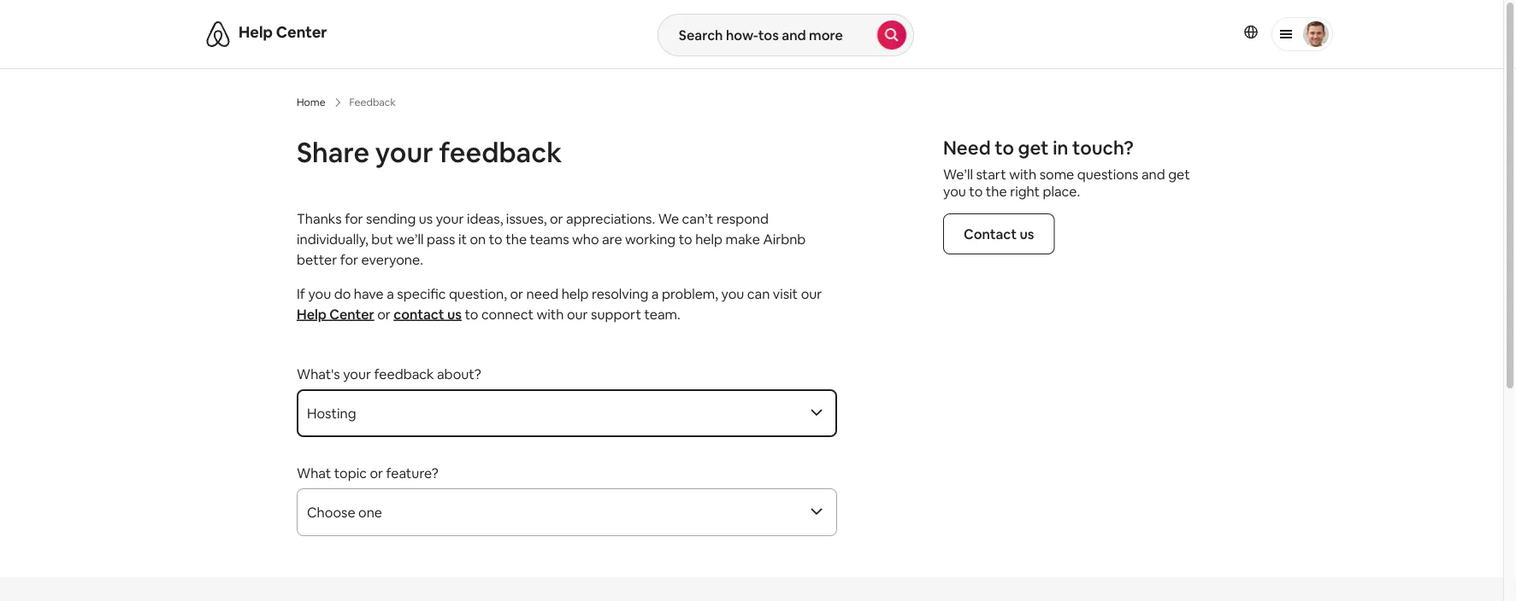 Task type: locate. For each thing, give the bounding box(es) containing it.
2 horizontal spatial you
[[943, 183, 966, 200]]

1 horizontal spatial us
[[447, 306, 462, 323]]

start
[[976, 165, 1006, 183]]

1 horizontal spatial your
[[375, 134, 433, 170]]

0 horizontal spatial the
[[506, 230, 527, 248]]

if you do have a specific question, or need help resolving a problem, you can visit our help center or contact us to connect with our support team.
[[297, 285, 822, 323]]

1 horizontal spatial help
[[695, 230, 723, 248]]

1 vertical spatial with
[[537, 306, 564, 323]]

1 horizontal spatial a
[[651, 285, 659, 303]]

0 vertical spatial help
[[239, 22, 273, 42]]

question,
[[449, 285, 507, 303]]

the
[[986, 183, 1007, 200], [506, 230, 527, 248]]

main navigation menu image
[[1303, 21, 1329, 47]]

feedback
[[439, 134, 562, 170], [374, 366, 434, 383]]

on
[[470, 230, 486, 248]]

your
[[375, 134, 433, 170], [436, 210, 464, 227], [343, 366, 371, 383]]

your for share your feedback
[[375, 134, 433, 170]]

your right what's
[[343, 366, 371, 383]]

home link
[[297, 96, 325, 109]]

center up home at top left
[[276, 22, 327, 42]]

contact us link
[[394, 306, 462, 323]]

make
[[726, 230, 760, 248]]

1 horizontal spatial the
[[986, 183, 1007, 200]]

problem,
[[662, 285, 718, 303]]

1 vertical spatial the
[[506, 230, 527, 248]]

help inside thanks for sending us your ideas, issues, or appreciations. we can't respond individually, but we'll pass it on to the teams who are working to help make airbnb better for everyone.
[[695, 230, 723, 248]]

home
[[297, 96, 325, 109]]

with
[[1009, 165, 1037, 183], [537, 306, 564, 323]]

to
[[995, 136, 1014, 160], [969, 183, 983, 200], [489, 230, 503, 248], [679, 230, 692, 248], [465, 306, 478, 323]]

or
[[550, 210, 563, 227], [510, 285, 523, 303], [377, 306, 391, 323], [370, 465, 383, 482]]

who
[[572, 230, 599, 248]]

what
[[297, 465, 331, 482]]

you left 'can'
[[721, 285, 744, 303]]

feedback for what's your feedback about?
[[374, 366, 434, 383]]

support
[[591, 306, 641, 323]]

get left in
[[1018, 136, 1049, 160]]

or inside thanks for sending us your ideas, issues, or appreciations. we can't respond individually, but we'll pass it on to the teams who are working to help make airbnb better for everyone.
[[550, 210, 563, 227]]

for up individually,
[[345, 210, 363, 227]]

1 vertical spatial help
[[562, 285, 589, 303]]

the inside need to get in touch? we'll start with some questions and get you to the right place.
[[986, 183, 1007, 200]]

0 horizontal spatial a
[[387, 285, 394, 303]]

us down question,
[[447, 306, 462, 323]]

have
[[354, 285, 384, 303]]

you
[[943, 183, 966, 200], [308, 285, 331, 303], [721, 285, 744, 303]]

1 horizontal spatial get
[[1168, 165, 1190, 183]]

1 vertical spatial center
[[329, 306, 374, 323]]

0 vertical spatial your
[[375, 134, 433, 170]]

the inside thanks for sending us your ideas, issues, or appreciations. we can't respond individually, but we'll pass it on to the teams who are working to help make airbnb better for everyone.
[[506, 230, 527, 248]]

your inside thanks for sending us your ideas, issues, or appreciations. we can't respond individually, but we'll pass it on to the teams who are working to help make airbnb better for everyone.
[[436, 210, 464, 227]]

2 vertical spatial your
[[343, 366, 371, 383]]

1 vertical spatial get
[[1168, 165, 1190, 183]]

the left right
[[986, 183, 1007, 200]]

for down individually,
[[340, 251, 358, 268]]

help right need
[[562, 285, 589, 303]]

2 a from the left
[[651, 285, 659, 303]]

resolving
[[592, 285, 648, 303]]

0 horizontal spatial our
[[567, 306, 588, 323]]

team.
[[644, 306, 680, 323]]

0 horizontal spatial your
[[343, 366, 371, 383]]

a up team.
[[651, 285, 659, 303]]

your up 'pass'
[[436, 210, 464, 227]]

feedback up ideas,
[[439, 134, 562, 170]]

a right have
[[387, 285, 394, 303]]

airbnb
[[763, 230, 806, 248]]

1 horizontal spatial our
[[801, 285, 822, 303]]

contact us link
[[943, 214, 1055, 255]]

help center link
[[239, 22, 327, 42], [297, 306, 374, 323]]

0 horizontal spatial us
[[419, 210, 433, 227]]

0 vertical spatial center
[[276, 22, 327, 42]]

to inside the if you do have a specific question, or need help resolving a problem, you can visit our help center or contact us to connect with our support team.
[[465, 306, 478, 323]]

2 horizontal spatial us
[[1020, 225, 1034, 243]]

0 vertical spatial help
[[695, 230, 723, 248]]

1 vertical spatial feedback
[[374, 366, 434, 383]]

0 vertical spatial with
[[1009, 165, 1037, 183]]

thanks
[[297, 210, 342, 227]]

0 horizontal spatial help
[[562, 285, 589, 303]]

get right and
[[1168, 165, 1190, 183]]

are
[[602, 230, 622, 248]]

our right visit
[[801, 285, 822, 303]]

get
[[1018, 136, 1049, 160], [1168, 165, 1190, 183]]

your up the sending
[[375, 134, 433, 170]]

or up "teams"
[[550, 210, 563, 227]]

our
[[801, 285, 822, 303], [567, 306, 588, 323]]

help center link down do
[[297, 306, 374, 323]]

None search field
[[657, 14, 914, 56]]

help
[[239, 22, 273, 42], [297, 306, 327, 323]]

0 vertical spatial get
[[1018, 136, 1049, 160]]

help down can't on the top left of the page
[[695, 230, 723, 248]]

help center link right airbnb homepage image
[[239, 22, 327, 42]]

what topic or feature?
[[297, 465, 439, 482]]

1 horizontal spatial with
[[1009, 165, 1037, 183]]

our left support
[[567, 306, 588, 323]]

right
[[1010, 183, 1040, 200]]

help right airbnb homepage image
[[239, 22, 273, 42]]

center down do
[[329, 306, 374, 323]]

1 vertical spatial your
[[436, 210, 464, 227]]

0 horizontal spatial with
[[537, 306, 564, 323]]

with right start
[[1009, 165, 1037, 183]]

you left start
[[943, 183, 966, 200]]

your for what's your feedback about?
[[343, 366, 371, 383]]

but
[[371, 230, 393, 248]]

with down need
[[537, 306, 564, 323]]

help down if
[[297, 306, 327, 323]]

1 horizontal spatial feedback
[[439, 134, 562, 170]]

0 vertical spatial the
[[986, 183, 1007, 200]]

1 horizontal spatial help
[[297, 306, 327, 323]]

the down "issues," on the left of the page
[[506, 230, 527, 248]]

you right if
[[308, 285, 331, 303]]

1 vertical spatial for
[[340, 251, 358, 268]]

place.
[[1043, 183, 1080, 200]]

us inside the if you do have a specific question, or need help resolving a problem, you can visit our help center or contact us to connect with our support team.
[[447, 306, 462, 323]]

us up 'pass'
[[419, 210, 433, 227]]

help
[[695, 230, 723, 248], [562, 285, 589, 303]]

us right 'contact'
[[1020, 225, 1034, 243]]

and
[[1142, 165, 1165, 183]]

a
[[387, 285, 394, 303], [651, 285, 659, 303]]

0 horizontal spatial feedback
[[374, 366, 434, 383]]

1 horizontal spatial center
[[329, 306, 374, 323]]

visit
[[773, 285, 798, 303]]

feedback left about?
[[374, 366, 434, 383]]

to down question,
[[465, 306, 478, 323]]

for
[[345, 210, 363, 227], [340, 251, 358, 268]]

0 horizontal spatial you
[[308, 285, 331, 303]]

2 horizontal spatial your
[[436, 210, 464, 227]]

everyone.
[[361, 251, 423, 268]]

pass
[[427, 230, 455, 248]]

us
[[419, 210, 433, 227], [1020, 225, 1034, 243], [447, 306, 462, 323]]

0 vertical spatial feedback
[[439, 134, 562, 170]]

better
[[297, 251, 337, 268]]

what's your feedback about?
[[297, 366, 481, 383]]

center
[[276, 22, 327, 42], [329, 306, 374, 323]]

we'll
[[943, 165, 973, 183]]

with inside the if you do have a specific question, or need help resolving a problem, you can visit our help center or contact us to connect with our support team.
[[537, 306, 564, 323]]

1 vertical spatial help
[[297, 306, 327, 323]]

specific
[[397, 285, 446, 303]]



Task type: vqa. For each thing, say whether or not it's contained in the screenshot.
from
no



Task type: describe. For each thing, give the bounding box(es) containing it.
if
[[297, 285, 305, 303]]

in
[[1053, 136, 1068, 160]]

teams
[[530, 230, 569, 248]]

we
[[658, 210, 679, 227]]

need
[[526, 285, 559, 303]]

what's
[[297, 366, 340, 383]]

contact us
[[964, 225, 1034, 243]]

questions
[[1077, 165, 1139, 183]]

share your feedback
[[297, 134, 562, 170]]

1 vertical spatial our
[[567, 306, 588, 323]]

issues,
[[506, 210, 547, 227]]

do
[[334, 285, 351, 303]]

feedback for share your feedback
[[439, 134, 562, 170]]

1 horizontal spatial you
[[721, 285, 744, 303]]

to down can't on the top left of the page
[[679, 230, 692, 248]]

feature?
[[386, 465, 439, 482]]

to up start
[[995, 136, 1014, 160]]

we'll
[[396, 230, 424, 248]]

with inside need to get in touch? we'll start with some questions and get you to the right place.
[[1009, 165, 1037, 183]]

help inside the if you do have a specific question, or need help resolving a problem, you can visit our help center or contact us to connect with our support team.
[[562, 285, 589, 303]]

ideas,
[[467, 210, 503, 227]]

thanks for sending us your ideas, issues, or appreciations. we can't respond individually, but we'll pass it on to the teams who are working to help make airbnb better for everyone.
[[297, 210, 806, 268]]

to right on
[[489, 230, 503, 248]]

can't
[[682, 210, 713, 227]]

0 horizontal spatial get
[[1018, 136, 1049, 160]]

appreciations.
[[566, 210, 655, 227]]

or down have
[[377, 306, 391, 323]]

some
[[1039, 165, 1074, 183]]

to down need
[[969, 183, 983, 200]]

us inside thanks for sending us your ideas, issues, or appreciations. we can't respond individually, but we'll pass it on to the teams who are working to help make airbnb better for everyone.
[[419, 210, 433, 227]]

0 vertical spatial our
[[801, 285, 822, 303]]

0 vertical spatial for
[[345, 210, 363, 227]]

you inside need to get in touch? we'll start with some questions and get you to the right place.
[[943, 183, 966, 200]]

about?
[[437, 366, 481, 383]]

or right topic
[[370, 465, 383, 482]]

0 horizontal spatial help
[[239, 22, 273, 42]]

contact
[[964, 225, 1017, 243]]

or up connect
[[510, 285, 523, 303]]

need to get in touch? we'll start with some questions and get you to the right place.
[[943, 136, 1190, 200]]

1 vertical spatial help center link
[[297, 306, 374, 323]]

0 vertical spatial help center link
[[239, 22, 327, 42]]

individually,
[[297, 230, 368, 248]]

respond
[[716, 210, 769, 227]]

working
[[625, 230, 676, 248]]

touch?
[[1072, 136, 1134, 160]]

contact
[[394, 306, 444, 323]]

can
[[747, 285, 770, 303]]

it
[[458, 230, 467, 248]]

help center
[[239, 22, 327, 42]]

sending
[[366, 210, 416, 227]]

connect
[[481, 306, 534, 323]]

topic
[[334, 465, 367, 482]]

1 a from the left
[[387, 285, 394, 303]]

0 horizontal spatial center
[[276, 22, 327, 42]]

Search how-tos and more search field
[[658, 15, 877, 56]]

airbnb homepage image
[[204, 21, 232, 48]]

share
[[297, 134, 369, 170]]

center inside the if you do have a specific question, or need help resolving a problem, you can visit our help center or contact us to connect with our support team.
[[329, 306, 374, 323]]

help inside the if you do have a specific question, or need help resolving a problem, you can visit our help center or contact us to connect with our support team.
[[297, 306, 327, 323]]

need
[[943, 136, 991, 160]]



